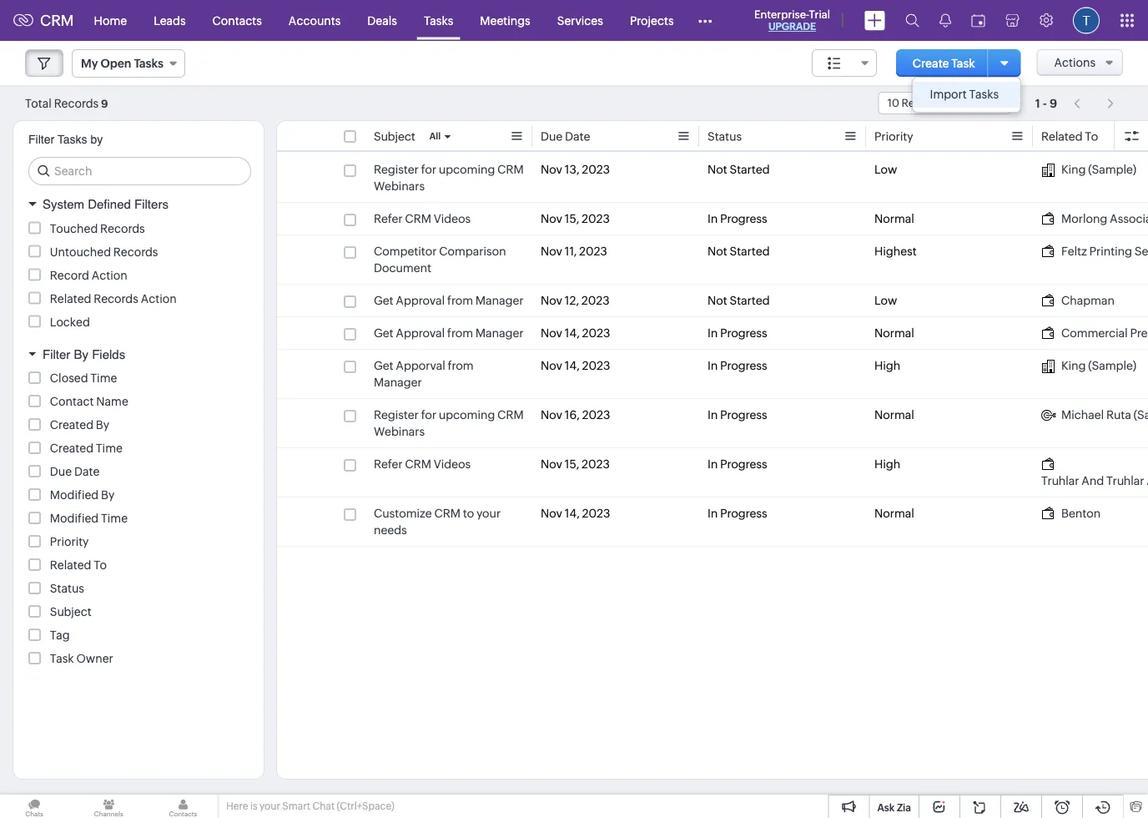 Task type: locate. For each thing, give the bounding box(es) containing it.
1 vertical spatial register
[[374, 408, 419, 422]]

nov for get apporval from manager link
[[541, 359, 563, 372]]

0 vertical spatial from
[[447, 294, 473, 307]]

5 nov from the top
[[541, 326, 563, 340]]

priority
[[875, 130, 914, 143], [50, 535, 89, 548]]

progress for truhlar
[[720, 457, 768, 471]]

1 vertical spatial your
[[260, 800, 280, 812]]

1 vertical spatial register for upcoming crm webinars
[[374, 408, 524, 438]]

0 vertical spatial get
[[374, 294, 394, 307]]

1 vertical spatial king (sample) link
[[1042, 357, 1137, 374]]

0 vertical spatial modified
[[50, 488, 99, 502]]

1 register for upcoming crm webinars link from the top
[[374, 161, 524, 194]]

3 nov 14, 2023 from the top
[[541, 507, 610, 520]]

system defined filters button
[[13, 189, 264, 219]]

king
[[1062, 163, 1086, 176], [1062, 359, 1086, 372]]

to down actions
[[1085, 130, 1099, 143]]

associa
[[1110, 212, 1149, 225]]

started for nov 12, 2023
[[730, 294, 770, 307]]

nov 13, 2023
[[541, 163, 610, 176]]

4 normal from the top
[[875, 507, 915, 520]]

2 created from the top
[[50, 442, 93, 455]]

get approval from manager down competitor comparison document link
[[374, 294, 524, 307]]

modified down modified by at the left bottom
[[50, 512, 99, 525]]

leads
[[154, 14, 186, 27]]

filter for filter tasks by
[[28, 133, 54, 146]]

6 nov from the top
[[541, 359, 563, 372]]

touched records
[[50, 222, 145, 235]]

records up filter tasks by
[[54, 96, 99, 110]]

refer crm videos up "customize" at left
[[374, 457, 471, 471]]

15, down 16,
[[565, 457, 580, 471]]

tag
[[50, 629, 70, 642]]

0 horizontal spatial action
[[92, 268, 127, 282]]

1 vertical spatial get approval from manager
[[374, 326, 524, 340]]

14, for get apporval from manager
[[565, 359, 580, 372]]

due date up 13,
[[541, 130, 591, 143]]

progress for king
[[720, 359, 768, 372]]

15,
[[565, 212, 580, 225], [565, 457, 580, 471]]

1 upcoming from the top
[[439, 163, 495, 176]]

0 vertical spatial related to
[[1042, 130, 1099, 143]]

records for 10
[[902, 97, 943, 109]]

nov up nov 11, 2023
[[541, 212, 563, 225]]

4 in progress from the top
[[708, 408, 768, 422]]

0 vertical spatial for
[[421, 163, 437, 176]]

1 horizontal spatial related to
[[1042, 130, 1099, 143]]

2 low from the top
[[875, 294, 898, 307]]

get inside get apporval from manager
[[374, 359, 394, 372]]

0 horizontal spatial due
[[50, 465, 72, 478]]

2 14, from the top
[[565, 359, 580, 372]]

9 up by
[[101, 97, 108, 110]]

2023 for morlong associa link
[[582, 212, 610, 225]]

your right is
[[260, 800, 280, 812]]

0 vertical spatial refer
[[374, 212, 403, 225]]

1 vertical spatial 14,
[[565, 359, 580, 372]]

profile image
[[1073, 7, 1100, 34]]

your inside customize crm to your needs
[[477, 507, 501, 520]]

1 king (sample) link from the top
[[1042, 161, 1137, 178]]

1 not started from the top
[[708, 163, 770, 176]]

your right to
[[477, 507, 501, 520]]

6 in from the top
[[708, 507, 718, 520]]

1 vertical spatial from
[[447, 326, 473, 340]]

0 vertical spatial created
[[50, 418, 93, 432]]

king (sample) link
[[1042, 161, 1137, 178], [1042, 357, 1137, 374]]

search element
[[896, 0, 930, 41]]

2 vertical spatial not started
[[708, 294, 770, 307]]

4 progress from the top
[[720, 408, 768, 422]]

by up "modified time"
[[101, 488, 115, 502]]

videos up to
[[434, 457, 471, 471]]

fields
[[92, 347, 125, 361]]

2 refer crm videos from the top
[[374, 457, 471, 471]]

for down all
[[421, 163, 437, 176]]

get approval from manager link for nov 14, 2023
[[374, 325, 524, 341]]

1 vertical spatial 15,
[[565, 457, 580, 471]]

1 refer crm videos link from the top
[[374, 210, 471, 227]]

3 normal from the top
[[875, 408, 915, 422]]

priority down "modified time"
[[50, 535, 89, 548]]

morlong associa link
[[1042, 210, 1149, 227]]

to
[[1085, 130, 1099, 143], [94, 558, 107, 572]]

1 vertical spatial nov 14, 2023
[[541, 359, 610, 372]]

1 vertical spatial time
[[96, 442, 123, 455]]

tasks right per
[[970, 88, 999, 101]]

0 vertical spatial due date
[[541, 130, 591, 143]]

nov right to
[[541, 507, 563, 520]]

0 vertical spatial 15,
[[565, 212, 580, 225]]

9 for 1 - 9
[[1050, 96, 1058, 110]]

register for upcoming crm webinars link down all
[[374, 161, 524, 194]]

4 in from the top
[[708, 408, 718, 422]]

refer crm videos link for normal
[[374, 210, 471, 227]]

related to down "modified time"
[[50, 558, 107, 572]]

get approval from manager for nov 12, 2023
[[374, 294, 524, 307]]

filter down total
[[28, 133, 54, 146]]

2 15, from the top
[[565, 457, 580, 471]]

crm left to
[[434, 507, 461, 520]]

high
[[875, 359, 901, 372], [875, 457, 901, 471]]

modified for modified by
[[50, 488, 99, 502]]

channels image
[[74, 795, 143, 818]]

1 low from the top
[[875, 163, 898, 176]]

1 started from the top
[[730, 163, 770, 176]]

task inside button
[[952, 56, 976, 70]]

services
[[557, 14, 603, 27]]

crm up "customize" at left
[[405, 457, 432, 471]]

for down get apporval from manager
[[421, 408, 437, 422]]

0 vertical spatial due
[[541, 130, 563, 143]]

1 horizontal spatial action
[[141, 292, 177, 305]]

9
[[1050, 96, 1058, 110], [101, 97, 108, 110]]

2 nov 14, 2023 from the top
[[541, 359, 610, 372]]

crm inside customize crm to your needs
[[434, 507, 461, 520]]

from for low
[[447, 294, 473, 307]]

from for high
[[448, 359, 474, 372]]

1 nov 14, 2023 from the top
[[541, 326, 610, 340]]

created time
[[50, 442, 123, 455]]

1 webinars from the top
[[374, 179, 425, 193]]

0 vertical spatial manager
[[476, 294, 524, 307]]

2 in from the top
[[708, 326, 718, 340]]

tasks
[[424, 14, 453, 27], [134, 57, 164, 70], [970, 88, 999, 101], [57, 133, 87, 146]]

2023 for 'chapman' link
[[582, 294, 610, 307]]

9 for total records 9
[[101, 97, 108, 110]]

feltz printing se
[[1062, 245, 1149, 258]]

0 vertical spatial refer crm videos link
[[374, 210, 471, 227]]

task
[[952, 56, 976, 70], [50, 652, 74, 665]]

2023 for truhlar and truhlar a link
[[582, 457, 610, 471]]

2 upcoming from the top
[[439, 408, 495, 422]]

(sample) down commercial pres
[[1089, 359, 1137, 372]]

1 vertical spatial not
[[708, 245, 728, 258]]

1 horizontal spatial truhlar
[[1107, 474, 1145, 487]]

nov 15, 2023 for normal
[[541, 212, 610, 225]]

approval up apporval on the top
[[396, 326, 445, 340]]

1 vertical spatial related
[[50, 292, 91, 305]]

5 in from the top
[[708, 457, 718, 471]]

2 high from the top
[[875, 457, 901, 471]]

14,
[[565, 326, 580, 340], [565, 359, 580, 372], [565, 507, 580, 520]]

0 vertical spatial get approval from manager link
[[374, 292, 524, 309]]

1 register for upcoming crm webinars from the top
[[374, 163, 524, 193]]

normal for michael
[[875, 408, 915, 422]]

get for low
[[374, 294, 394, 307]]

records down the record action
[[94, 292, 138, 305]]

1 high from the top
[[875, 359, 901, 372]]

2 vertical spatial started
[[730, 294, 770, 307]]

1 progress from the top
[[720, 212, 768, 225]]

get approval from manager up get apporval from manager link
[[374, 326, 524, 340]]

progress
[[720, 212, 768, 225], [720, 326, 768, 340], [720, 359, 768, 372], [720, 408, 768, 422], [720, 457, 768, 471], [720, 507, 768, 520]]

time for created time
[[96, 442, 123, 455]]

leads link
[[140, 0, 199, 40]]

commercial pres link
[[1042, 325, 1149, 341]]

2 get approval from manager link from the top
[[374, 325, 524, 341]]

0 horizontal spatial date
[[74, 465, 100, 478]]

contact
[[50, 395, 94, 408]]

0 vertical spatial 14,
[[565, 326, 580, 340]]

0 vertical spatial date
[[565, 130, 591, 143]]

king (sample) for low
[[1062, 163, 1137, 176]]

projects
[[630, 14, 674, 27]]

register for upcoming crm webinars
[[374, 163, 524, 193], [374, 408, 524, 438]]

2 vertical spatial nov 14, 2023
[[541, 507, 610, 520]]

time down 'fields'
[[90, 371, 117, 385]]

3 started from the top
[[730, 294, 770, 307]]

1 (sample) from the top
[[1089, 163, 1137, 176]]

1 for from the top
[[421, 163, 437, 176]]

refer crm videos for high
[[374, 457, 471, 471]]

crm
[[40, 12, 74, 29], [498, 163, 524, 176], [405, 212, 432, 225], [498, 408, 524, 422], [405, 457, 432, 471], [434, 507, 461, 520]]

2 in progress from the top
[[708, 326, 768, 340]]

0 vertical spatial upcoming
[[439, 163, 495, 176]]

(ctrl+space)
[[337, 800, 395, 812]]

approval
[[396, 294, 445, 307], [396, 326, 445, 340]]

2 king from the top
[[1062, 359, 1086, 372]]

2 webinars from the top
[[374, 425, 425, 438]]

1 vertical spatial nov 15, 2023
[[541, 457, 610, 471]]

by inside dropdown button
[[74, 347, 88, 361]]

refer crm videos for normal
[[374, 212, 471, 225]]

printing
[[1090, 245, 1133, 258]]

from down competitor comparison document link
[[447, 294, 473, 307]]

signals image
[[940, 13, 952, 28]]

progress for commercial
[[720, 326, 768, 340]]

contacts image
[[149, 795, 218, 818]]

1 refer crm videos from the top
[[374, 212, 471, 225]]

9 nov from the top
[[541, 507, 563, 520]]

1 in from the top
[[708, 212, 718, 225]]

2 not from the top
[[708, 245, 728, 258]]

get down document
[[374, 294, 394, 307]]

nov left 13,
[[541, 163, 563, 176]]

approval down document
[[396, 294, 445, 307]]

related to
[[1042, 130, 1099, 143], [50, 558, 107, 572]]

register for upcoming crm webinars link for nov 16, 2023
[[374, 406, 524, 440]]

1 register from the top
[[374, 163, 419, 176]]

filter
[[28, 133, 54, 146], [43, 347, 70, 361]]

get left apporval on the top
[[374, 359, 394, 372]]

0 vertical spatial task
[[952, 56, 976, 70]]

get approval from manager link up get apporval from manager link
[[374, 325, 524, 341]]

1 vertical spatial modified
[[50, 512, 99, 525]]

not started for nov 12, 2023
[[708, 294, 770, 307]]

truhlar left the and
[[1042, 474, 1080, 487]]

commercial
[[1062, 326, 1128, 340]]

low down 10
[[875, 163, 898, 176]]

king up morlong
[[1062, 163, 1086, 176]]

5 progress from the top
[[720, 457, 768, 471]]

0 vertical spatial nov 15, 2023
[[541, 212, 610, 225]]

2023 for michael ruta (sa link
[[582, 408, 611, 422]]

0 vertical spatial webinars
[[374, 179, 425, 193]]

manager
[[476, 294, 524, 307], [476, 326, 524, 340], [374, 376, 422, 389]]

closed
[[50, 371, 88, 385]]

1 horizontal spatial due date
[[541, 130, 591, 143]]

register for upcoming crm webinars down get apporval from manager link
[[374, 408, 524, 438]]

0 vertical spatial started
[[730, 163, 770, 176]]

1 vertical spatial date
[[74, 465, 100, 478]]

subject left all
[[374, 130, 416, 143]]

0 vertical spatial your
[[477, 507, 501, 520]]

row group
[[277, 154, 1149, 547]]

1 horizontal spatial 9
[[1050, 96, 1058, 110]]

nov left 11,
[[541, 245, 563, 258]]

14, for customize crm to your needs
[[565, 507, 580, 520]]

manager inside get apporval from manager
[[374, 376, 422, 389]]

13,
[[565, 163, 580, 176]]

by for modified
[[101, 488, 115, 502]]

meetings link
[[467, 0, 544, 40]]

1 king (sample) from the top
[[1062, 163, 1137, 176]]

2 refer crm videos link from the top
[[374, 456, 471, 472]]

tasks inside import tasks link
[[970, 88, 999, 101]]

1 get approval from manager from the top
[[374, 294, 524, 307]]

king (sample) for high
[[1062, 359, 1137, 372]]

nov 15, 2023 down nov 16, 2023
[[541, 457, 610, 471]]

my
[[81, 57, 98, 70]]

0 vertical spatial nov 14, 2023
[[541, 326, 610, 340]]

5 in progress from the top
[[708, 457, 768, 471]]

1 vertical spatial videos
[[434, 457, 471, 471]]

3 not from the top
[[708, 294, 728, 307]]

started for nov 13, 2023
[[730, 163, 770, 176]]

home
[[94, 14, 127, 27]]

profile element
[[1063, 0, 1110, 40]]

truhlar and truhlar a link
[[1042, 456, 1149, 489]]

0 vertical spatial by
[[74, 347, 88, 361]]

1 vertical spatial refer crm videos link
[[374, 456, 471, 472]]

modified for modified time
[[50, 512, 99, 525]]

priority down 10
[[875, 130, 914, 143]]

from inside get apporval from manager
[[448, 359, 474, 372]]

0 horizontal spatial subject
[[50, 605, 92, 619]]

refer crm videos link
[[374, 210, 471, 227], [374, 456, 471, 472]]

nov left 16,
[[541, 408, 563, 422]]

time down modified by at the left bottom
[[101, 512, 128, 525]]

3 not started from the top
[[708, 294, 770, 307]]

task up import tasks
[[952, 56, 976, 70]]

2 register for upcoming crm webinars link from the top
[[374, 406, 524, 440]]

2 progress from the top
[[720, 326, 768, 340]]

upcoming down get apporval from manager link
[[439, 408, 495, 422]]

created by
[[50, 418, 109, 432]]

1 15, from the top
[[565, 212, 580, 225]]

created
[[50, 418, 93, 432], [50, 442, 93, 455]]

1 vertical spatial get
[[374, 326, 394, 340]]

3 progress from the top
[[720, 359, 768, 372]]

get approval from manager link for nov 12, 2023
[[374, 292, 524, 309]]

filter for filter by fields
[[43, 347, 70, 361]]

3 from from the top
[[448, 359, 474, 372]]

3 nov from the top
[[541, 245, 563, 258]]

2 modified from the top
[[50, 512, 99, 525]]

action up filter by fields dropdown button
[[141, 292, 177, 305]]

2 get approval from manager from the top
[[374, 326, 524, 340]]

nov 15, 2023 up nov 11, 2023
[[541, 212, 610, 225]]

owner
[[76, 652, 113, 665]]

created down created by
[[50, 442, 93, 455]]

2 started from the top
[[730, 245, 770, 258]]

home link
[[81, 0, 140, 40]]

due up nov 13, 2023 at the top of page
[[541, 130, 563, 143]]

1 vertical spatial get approval from manager link
[[374, 325, 524, 341]]

0 vertical spatial approval
[[396, 294, 445, 307]]

time
[[90, 371, 117, 385], [96, 442, 123, 455], [101, 512, 128, 525]]

0 vertical spatial high
[[875, 359, 901, 372]]

refer crm videos up competitor
[[374, 212, 471, 225]]

2 vertical spatial by
[[101, 488, 115, 502]]

0 vertical spatial king (sample) link
[[1042, 161, 1137, 178]]

1
[[1036, 96, 1041, 110]]

1 vertical spatial by
[[96, 418, 109, 432]]

(sample) for low
[[1089, 163, 1137, 176]]

create menu element
[[855, 0, 896, 40]]

chats image
[[0, 795, 69, 818]]

refer crm videos link up competitor
[[374, 210, 471, 227]]

filter inside filter by fields dropdown button
[[43, 347, 70, 361]]

2 register for upcoming crm webinars from the top
[[374, 408, 524, 438]]

1 horizontal spatial task
[[952, 56, 976, 70]]

0 horizontal spatial to
[[94, 558, 107, 572]]

nov up nov 16, 2023
[[541, 359, 563, 372]]

1 normal from the top
[[875, 212, 915, 225]]

1 modified from the top
[[50, 488, 99, 502]]

1 vertical spatial king (sample)
[[1062, 359, 1137, 372]]

2 nov 15, 2023 from the top
[[541, 457, 610, 471]]

1 vertical spatial task
[[50, 652, 74, 665]]

navigation
[[1066, 91, 1124, 115]]

king (sample) link up morlong
[[1042, 161, 1137, 178]]

1 horizontal spatial due
[[541, 130, 563, 143]]

1 videos from the top
[[434, 212, 471, 225]]

not started for nov 11, 2023
[[708, 245, 770, 258]]

nov for competitor comparison document link
[[541, 245, 563, 258]]

refer crm videos link up "customize" at left
[[374, 456, 471, 472]]

in progress for morlong
[[708, 212, 768, 225]]

due up modified by at the left bottom
[[50, 465, 72, 478]]

2 vertical spatial manager
[[374, 376, 422, 389]]

0 vertical spatial low
[[875, 163, 898, 176]]

in
[[708, 212, 718, 225], [708, 326, 718, 340], [708, 359, 718, 372], [708, 408, 718, 422], [708, 457, 718, 471], [708, 507, 718, 520]]

modified up "modified time"
[[50, 488, 99, 502]]

2 normal from the top
[[875, 326, 915, 340]]

register up competitor
[[374, 163, 419, 176]]

upcoming for nov 13, 2023
[[439, 163, 495, 176]]

approval for nov 12, 2023
[[396, 294, 445, 307]]

in progress
[[708, 212, 768, 225], [708, 326, 768, 340], [708, 359, 768, 372], [708, 408, 768, 422], [708, 457, 768, 471], [708, 507, 768, 520]]

(sample) up the morlong associa
[[1089, 163, 1137, 176]]

0 horizontal spatial due date
[[50, 465, 100, 478]]

record action
[[50, 268, 127, 282]]

approval for nov 14, 2023
[[396, 326, 445, 340]]

2 register from the top
[[374, 408, 419, 422]]

1 truhlar from the left
[[1042, 474, 1080, 487]]

2 vertical spatial 14,
[[565, 507, 580, 520]]

1 horizontal spatial priority
[[875, 130, 914, 143]]

in progress for commercial
[[708, 326, 768, 340]]

(sample) for high
[[1089, 359, 1137, 372]]

records right 10
[[902, 97, 943, 109]]

2023 for the feltz printing se link
[[579, 245, 608, 258]]

2 get from the top
[[374, 326, 394, 340]]

1 not from the top
[[708, 163, 728, 176]]

records for touched
[[100, 222, 145, 235]]

1 vertical spatial started
[[730, 245, 770, 258]]

morlong
[[1062, 212, 1108, 225]]

15, up 11,
[[565, 212, 580, 225]]

register down get apporval from manager
[[374, 408, 419, 422]]

0 vertical spatial filter
[[28, 133, 54, 146]]

2 vertical spatial from
[[448, 359, 474, 372]]

michael
[[1062, 408, 1104, 422]]

(sample)
[[1089, 163, 1137, 176], [1089, 359, 1137, 372]]

0 horizontal spatial 9
[[101, 97, 108, 110]]

2 not started from the top
[[708, 245, 770, 258]]

smart
[[282, 800, 310, 812]]

records down touched records
[[113, 245, 158, 258]]

nov down nov 16, 2023
[[541, 457, 563, 471]]

2 king (sample) link from the top
[[1042, 357, 1137, 374]]

to down "modified time"
[[94, 558, 107, 572]]

2 approval from the top
[[396, 326, 445, 340]]

king for low
[[1062, 163, 1086, 176]]

1 nov 15, 2023 from the top
[[541, 212, 610, 225]]

crm link
[[13, 12, 74, 29]]

1 get from the top
[[374, 294, 394, 307]]

by up closed time
[[74, 347, 88, 361]]

1 nov from the top
[[541, 163, 563, 176]]

1 vertical spatial not started
[[708, 245, 770, 258]]

None field
[[812, 49, 877, 77]]

1 vertical spatial for
[[421, 408, 437, 422]]

1 14, from the top
[[565, 326, 580, 340]]

enterprise-trial upgrade
[[755, 8, 831, 32]]

3 in from the top
[[708, 359, 718, 372]]

import tasks
[[930, 88, 999, 101]]

2023 for king (sample) link associated with high
[[582, 359, 610, 372]]

register for upcoming crm webinars down all
[[374, 163, 524, 193]]

by down name
[[96, 418, 109, 432]]

register for upcoming crm webinars for nov 13, 2023
[[374, 163, 524, 193]]

2 refer from the top
[[374, 457, 403, 471]]

3 14, from the top
[[565, 507, 580, 520]]

4 nov from the top
[[541, 294, 563, 307]]

records for total
[[54, 96, 99, 110]]

nov for customize crm to your needs link
[[541, 507, 563, 520]]

16,
[[565, 408, 580, 422]]

accounts link
[[275, 0, 354, 40]]

competitor comparison document
[[374, 245, 506, 275]]

1 - 9
[[1036, 96, 1058, 110]]

1 created from the top
[[50, 418, 93, 432]]

2 king (sample) from the top
[[1062, 359, 1137, 372]]

1 vertical spatial refer
[[374, 457, 403, 471]]

0 horizontal spatial truhlar
[[1042, 474, 1080, 487]]

get approval from manager link
[[374, 292, 524, 309], [374, 325, 524, 341]]

0 vertical spatial king
[[1062, 163, 1086, 176]]

records down defined
[[100, 222, 145, 235]]

0 vertical spatial register
[[374, 163, 419, 176]]

upcoming down all
[[439, 163, 495, 176]]

1 king from the top
[[1062, 163, 1086, 176]]

7 nov from the top
[[541, 408, 563, 422]]

records inside field
[[902, 97, 943, 109]]

2 for from the top
[[421, 408, 437, 422]]

webinars down get apporval from manager
[[374, 425, 425, 438]]

9 inside the total records 9
[[101, 97, 108, 110]]

1 get approval from manager link from the top
[[374, 292, 524, 309]]

webinars up competitor
[[374, 179, 425, 193]]

and
[[1082, 474, 1104, 487]]

1 refer from the top
[[374, 212, 403, 225]]

1 vertical spatial priority
[[50, 535, 89, 548]]

needs
[[374, 523, 407, 537]]

1 horizontal spatial status
[[708, 130, 742, 143]]

manager down "comparison"
[[476, 294, 524, 307]]

2023 for benton link
[[582, 507, 610, 520]]

tasks right open
[[134, 57, 164, 70]]

1 vertical spatial register for upcoming crm webinars link
[[374, 406, 524, 440]]

1 approval from the top
[[396, 294, 445, 307]]

2 vertical spatial time
[[101, 512, 128, 525]]

0 vertical spatial king (sample)
[[1062, 163, 1137, 176]]

2 from from the top
[[447, 326, 473, 340]]

1 vertical spatial low
[[875, 294, 898, 307]]

filter up closed at the left of the page
[[43, 347, 70, 361]]

10
[[888, 97, 900, 109]]

1 from from the top
[[447, 294, 473, 307]]

1 in progress from the top
[[708, 212, 768, 225]]

due date up modified by at the left bottom
[[50, 465, 100, 478]]

2 (sample) from the top
[[1089, 359, 1137, 372]]

nov for register for upcoming crm webinars 'link' for nov 16, 2023
[[541, 408, 563, 422]]

0 vertical spatial (sample)
[[1089, 163, 1137, 176]]

0 vertical spatial not
[[708, 163, 728, 176]]

0 horizontal spatial status
[[50, 582, 84, 595]]

date up nov 13, 2023 at the top of page
[[565, 130, 591, 143]]

tasks right deals link
[[424, 14, 453, 27]]

Search text field
[[29, 158, 250, 184]]

time down created by
[[96, 442, 123, 455]]

refer up "customize" at left
[[374, 457, 403, 471]]

9 right -
[[1050, 96, 1058, 110]]

3 in progress from the top
[[708, 359, 768, 372]]

upcoming
[[439, 163, 495, 176], [439, 408, 495, 422]]

truhlar left the a
[[1107, 474, 1145, 487]]

1 vertical spatial upcoming
[[439, 408, 495, 422]]

2023 for king (sample) link related to low
[[582, 163, 610, 176]]

nov 11, 2023
[[541, 245, 608, 258]]

2 vertical spatial get
[[374, 359, 394, 372]]

customize
[[374, 507, 432, 520]]

-
[[1043, 96, 1047, 110]]

refer up competitor
[[374, 212, 403, 225]]

0 horizontal spatial related to
[[50, 558, 107, 572]]

related down "modified time"
[[50, 558, 91, 572]]

2 nov from the top
[[541, 212, 563, 225]]

nov 14, 2023 for customize crm to your needs
[[541, 507, 610, 520]]

related up locked
[[50, 292, 91, 305]]

per
[[946, 97, 962, 109]]

get up get apporval from manager
[[374, 326, 394, 340]]

related down '1 - 9'
[[1042, 130, 1083, 143]]

3 get from the top
[[374, 359, 394, 372]]

nov left 12,
[[541, 294, 563, 307]]

nov 14, 2023 for get apporval from manager
[[541, 359, 610, 372]]

register for upcoming crm webinars link down get apporval from manager link
[[374, 406, 524, 440]]

date down "created time"
[[74, 465, 100, 478]]

king (sample) up morlong associa link
[[1062, 163, 1137, 176]]

refer
[[374, 212, 403, 225], [374, 457, 403, 471]]

related to down '1 - 9'
[[1042, 130, 1099, 143]]

your
[[477, 507, 501, 520], [260, 800, 280, 812]]

from right apporval on the top
[[448, 359, 474, 372]]

king (sample) link down "commercial"
[[1042, 357, 1137, 374]]

manager down apporval on the top
[[374, 376, 422, 389]]

webinars for nov 13, 2023
[[374, 179, 425, 193]]

a
[[1147, 474, 1149, 487]]

1 horizontal spatial subject
[[374, 130, 416, 143]]

2 videos from the top
[[434, 457, 471, 471]]

in for morlong
[[708, 212, 718, 225]]



Task type: describe. For each thing, give the bounding box(es) containing it.
15, for high
[[565, 457, 580, 471]]

progress for morlong
[[720, 212, 768, 225]]

not for nov 12, 2023
[[708, 294, 728, 307]]

0 horizontal spatial task
[[50, 652, 74, 665]]

commercial pres
[[1062, 326, 1149, 340]]

create task
[[913, 56, 976, 70]]

filter tasks by
[[28, 133, 103, 146]]

low for king (sample)
[[875, 163, 898, 176]]

document
[[374, 261, 432, 275]]

in for king
[[708, 359, 718, 372]]

0 vertical spatial action
[[92, 268, 127, 282]]

0 vertical spatial related
[[1042, 130, 1083, 143]]

refer for high
[[374, 457, 403, 471]]

11,
[[565, 245, 577, 258]]

king (sample) link for low
[[1042, 161, 1137, 178]]

in progress for truhlar
[[708, 457, 768, 471]]

by
[[91, 133, 103, 146]]

by for created
[[96, 418, 109, 432]]

se
[[1135, 245, 1149, 258]]

michael ruta (sa link
[[1042, 406, 1149, 423]]

14, for get approval from manager
[[565, 326, 580, 340]]

0 horizontal spatial priority
[[50, 535, 89, 548]]

low for chapman
[[875, 294, 898, 307]]

import
[[930, 88, 967, 101]]

competitor
[[374, 245, 437, 258]]

created for created time
[[50, 442, 93, 455]]

king (sample) link for high
[[1042, 357, 1137, 374]]

related records action
[[50, 292, 177, 305]]

chapman link
[[1042, 292, 1115, 309]]

upcoming for nov 16, 2023
[[439, 408, 495, 422]]

1 vertical spatial related to
[[50, 558, 107, 572]]

not for nov 11, 2023
[[708, 245, 728, 258]]

total records 9
[[25, 96, 108, 110]]

created for created by
[[50, 418, 93, 432]]

size image
[[828, 56, 841, 71]]

get approval from manager for nov 14, 2023
[[374, 326, 524, 340]]

accounts
[[289, 14, 341, 27]]

2 truhlar from the left
[[1107, 474, 1145, 487]]

1 horizontal spatial to
[[1085, 130, 1099, 143]]

enterprise-
[[755, 8, 809, 20]]

tasks left by
[[57, 133, 87, 146]]

10 records per page
[[888, 97, 990, 109]]

deals
[[368, 14, 397, 27]]

manager for low
[[476, 294, 524, 307]]

filter by fields button
[[13, 339, 264, 369]]

locked
[[50, 315, 90, 328]]

michael ruta (sa
[[1062, 408, 1149, 422]]

zia
[[897, 802, 911, 813]]

10 Records Per Page field
[[879, 92, 1011, 114]]

modified by
[[50, 488, 115, 502]]

chapman
[[1062, 294, 1115, 307]]

crm left 13,
[[498, 163, 524, 176]]

comparison
[[439, 245, 506, 258]]

8 nov from the top
[[541, 457, 563, 471]]

all
[[430, 131, 441, 141]]

crm left 16,
[[498, 408, 524, 422]]

system defined filters
[[43, 197, 169, 212]]

not for nov 13, 2023
[[708, 163, 728, 176]]

open
[[101, 57, 131, 70]]

started for nov 11, 2023
[[730, 245, 770, 258]]

touched
[[50, 222, 98, 235]]

1 vertical spatial subject
[[50, 605, 92, 619]]

1 vertical spatial action
[[141, 292, 177, 305]]

1 vertical spatial due date
[[50, 465, 100, 478]]

calendar image
[[972, 14, 986, 27]]

Other Modules field
[[687, 7, 723, 34]]

to
[[463, 507, 474, 520]]

here is your smart chat (ctrl+space)
[[226, 800, 395, 812]]

closed time
[[50, 371, 117, 385]]

meetings
[[480, 14, 531, 27]]

contact name
[[50, 395, 128, 408]]

register for nov 13, 2023
[[374, 163, 419, 176]]

crm left "home" link
[[40, 12, 74, 29]]

0 vertical spatial status
[[708, 130, 742, 143]]

time for closed time
[[90, 371, 117, 385]]

record
[[50, 268, 89, 282]]

nov for nov 12, 2023 get approval from manager link
[[541, 294, 563, 307]]

create task button
[[896, 49, 992, 77]]

videos for high
[[434, 457, 471, 471]]

refer crm videos link for high
[[374, 456, 471, 472]]

defined
[[88, 197, 131, 212]]

ask zia
[[878, 802, 911, 813]]

competitor comparison document link
[[374, 243, 524, 276]]

modified time
[[50, 512, 128, 525]]

trial
[[809, 8, 831, 20]]

king for high
[[1062, 359, 1086, 372]]

tasks inside my open tasks field
[[134, 57, 164, 70]]

2 vertical spatial related
[[50, 558, 91, 572]]

upgrade
[[769, 21, 816, 32]]

1 vertical spatial status
[[50, 582, 84, 595]]

nov 15, 2023 for high
[[541, 457, 610, 471]]

signals element
[[930, 0, 962, 41]]

morlong associa
[[1062, 212, 1149, 225]]

progress for michael
[[720, 408, 768, 422]]

tasks inside 'tasks' link
[[424, 14, 453, 27]]

benton link
[[1042, 505, 1101, 522]]

system
[[43, 197, 84, 212]]

15, for normal
[[565, 212, 580, 225]]

actions
[[1055, 56, 1096, 69]]

total
[[25, 96, 52, 110]]

6 in progress from the top
[[708, 507, 768, 520]]

2023 for commercial pres link
[[582, 326, 610, 340]]

time for modified time
[[101, 512, 128, 525]]

in for commercial
[[708, 326, 718, 340]]

high for truhlar and truhlar a
[[875, 457, 901, 471]]

(sa
[[1134, 408, 1149, 422]]

webinars for nov 16, 2023
[[374, 425, 425, 438]]

in for truhlar
[[708, 457, 718, 471]]

crm up competitor
[[405, 212, 432, 225]]

filters
[[134, 197, 169, 212]]

get apporval from manager
[[374, 359, 474, 389]]

nov 14, 2023 for get approval from manager
[[541, 326, 610, 340]]

My Open Tasks field
[[72, 49, 185, 78]]

nov 16, 2023
[[541, 408, 611, 422]]

from for normal
[[447, 326, 473, 340]]

for for nov 16, 2023
[[421, 408, 437, 422]]

untouched records
[[50, 245, 158, 258]]

by for filter
[[74, 347, 88, 361]]

customize crm to your needs
[[374, 507, 501, 537]]

refer for normal
[[374, 212, 403, 225]]

1 horizontal spatial date
[[565, 130, 591, 143]]

contacts link
[[199, 0, 275, 40]]

in progress for king
[[708, 359, 768, 372]]

highest
[[875, 245, 917, 258]]

normal for morlong
[[875, 212, 915, 225]]

get for high
[[374, 359, 394, 372]]

register for nov 16, 2023
[[374, 408, 419, 422]]

register for upcoming crm webinars for nov 16, 2023
[[374, 408, 524, 438]]

nov 12, 2023
[[541, 294, 610, 307]]

row group containing register for upcoming crm webinars
[[277, 154, 1149, 547]]

create menu image
[[865, 10, 886, 30]]

for for nov 13, 2023
[[421, 163, 437, 176]]

feltz printing se link
[[1042, 243, 1149, 260]]

manager for high
[[374, 376, 422, 389]]

in progress for michael
[[708, 408, 768, 422]]

create
[[913, 56, 950, 70]]

search image
[[906, 13, 920, 28]]

here
[[226, 800, 248, 812]]

in for michael
[[708, 408, 718, 422]]

deals link
[[354, 0, 411, 40]]

get apporval from manager link
[[374, 357, 524, 391]]

6 progress from the top
[[720, 507, 768, 520]]

my open tasks
[[81, 57, 164, 70]]

records for untouched
[[113, 245, 158, 258]]

normal for commercial
[[875, 326, 915, 340]]

feltz
[[1062, 245, 1087, 258]]

high for king (sample)
[[875, 359, 901, 372]]

customize crm to your needs link
[[374, 505, 524, 538]]

get for normal
[[374, 326, 394, 340]]

apporval
[[396, 359, 446, 372]]

0 horizontal spatial your
[[260, 800, 280, 812]]

pres
[[1131, 326, 1149, 340]]

name
[[96, 395, 128, 408]]

contacts
[[213, 14, 262, 27]]

services link
[[544, 0, 617, 40]]

nov for nov 13, 2023 register for upcoming crm webinars 'link'
[[541, 163, 563, 176]]

1 vertical spatial due
[[50, 465, 72, 478]]

chat
[[313, 800, 335, 812]]

0 vertical spatial subject
[[374, 130, 416, 143]]

untouched
[[50, 245, 111, 258]]

import tasks link
[[914, 82, 1020, 108]]

ruta
[[1107, 408, 1132, 422]]

records for related
[[94, 292, 138, 305]]

not started for nov 13, 2023
[[708, 163, 770, 176]]

filter by fields
[[43, 347, 125, 361]]

projects link
[[617, 0, 687, 40]]

nov for nov 14, 2023's get approval from manager link
[[541, 326, 563, 340]]



Task type: vqa. For each thing, say whether or not it's contained in the screenshot.
9th NOV from the bottom of the page
yes



